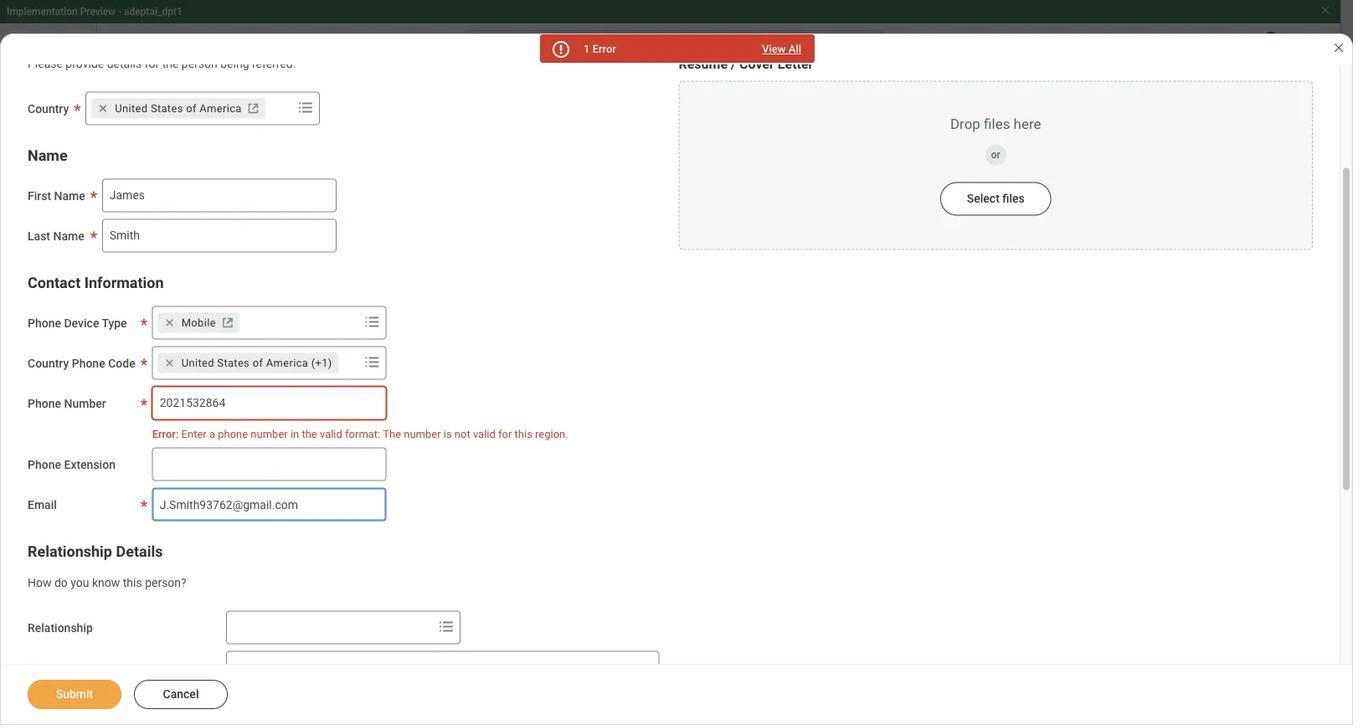 Task type: vqa. For each thing, say whether or not it's contained in the screenshot.
new on the bottom right of the page
yes



Task type: locate. For each thing, give the bounding box(es) containing it.
a left top-
[[690, 555, 696, 569]]

resume / cover letter region
[[679, 56, 1313, 250]]

prompts image
[[362, 312, 383, 332], [362, 352, 383, 372]]

0 vertical spatial staff hr representative - southern & central europe
[[279, 97, 587, 112]]

0 horizontal spatial is
[[407, 452, 416, 465]]

1 horizontal spatial with
[[359, 539, 380, 553]]

grow inside we value our talented employees, and whenever possible strive to help one of our associates grow professionally before recruiting new talent to our open positions. if you think the open position you see is right for you, we encourage you to apply!
[[579, 436, 605, 450]]

staff inside group
[[95, 298, 132, 317]]

have
[[375, 555, 399, 569], [154, 571, 179, 584]]

united states of america (+1) element
[[182, 355, 332, 370]]

ultimately,
[[633, 555, 687, 569]]

the right think
[[271, 452, 288, 465]]

0 horizontal spatial states
[[151, 102, 183, 115]]

have down successful
[[154, 571, 179, 584]]

create job alert button
[[299, 335, 439, 368]]

representative,
[[236, 555, 312, 569]]

details inside main content
[[196, 92, 258, 116]]

for inside we value our talented employees, and whenever possible strive to help one of our associates grow professionally before recruiting new talent to our open positions. if you think the open position you see is right for you, we encourage you to apply!
[[446, 452, 461, 465]]

extension
[[64, 458, 116, 472]]

name right first
[[54, 189, 85, 203]]

1 vertical spatial details
[[116, 543, 163, 561]]

0 vertical spatial southern
[[431, 97, 485, 112]]

person
[[182, 57, 218, 70]]

x small image
[[95, 100, 112, 117], [161, 314, 178, 331]]

open down value
[[128, 452, 154, 465]]

states for country
[[151, 102, 183, 115]]

recruiting
[[720, 436, 769, 450]]

1 horizontal spatial view
[[762, 43, 786, 55]]

representative
[[251, 523, 325, 537]]

2 vertical spatial for
[[446, 452, 461, 465]]

2 prompts image from the top
[[362, 352, 383, 372]]

1 vertical spatial relationship
[[28, 621, 93, 635]]

0 horizontal spatial for
[[145, 57, 159, 70]]

for inside group
[[498, 427, 512, 440]]

communication,
[[314, 571, 398, 584]]

details down being
[[196, 92, 258, 116]]

0 horizontal spatial have
[[154, 571, 179, 584]]

view inside dialog
[[762, 43, 786, 55]]

not
[[455, 427, 471, 440]]

of inside the responsibilities of the hr representative include guiding employees through the appropriate on and offboarding policies, following up with current employees, assisting the hr manager with administrative tasks, and writing reports. to be successful as an hr representative, you should have excellent interpersonal and teamwork skills. ultimately, a top-notch hr representa tive should have strong written and verbal communication, decision-making, and problem-solving skills.
[[199, 523, 210, 537]]

we
[[95, 436, 112, 450]]

0 vertical spatial job
[[83, 92, 117, 116]]

top-
[[699, 555, 719, 569]]

united states of america, press delete to clear value, ctrl + enter opens in new window. option
[[91, 98, 265, 118]]

of for united states of america (+1)
[[253, 357, 263, 369]]

the down phone number text box
[[302, 427, 317, 440]]

all
[[186, 481, 198, 495]]

you right do
[[71, 576, 89, 590]]

0 horizontal spatial valid
[[320, 427, 342, 440]]

with up the to
[[95, 539, 117, 553]]

of for united states of america
[[186, 102, 197, 115]]

name up first
[[28, 146, 68, 164]]

job for alert
[[364, 344, 383, 358]]

1 horizontal spatial open
[[291, 452, 317, 465]]

for right details
[[145, 57, 159, 70]]

details
[[196, 92, 258, 116], [116, 543, 163, 561]]

the inside we value our talented employees, and whenever possible strive to help one of our associates grow professionally before recruiting new talent to our open positions. if you think the open position you see is right for you, we encourage you to apply!
[[271, 452, 288, 465]]

staff hr representative - southern & central europe group
[[95, 294, 833, 585]]

1 vertical spatial &
[[364, 298, 375, 317]]

1 vertical spatial representative
[[163, 298, 276, 317]]

employees, up the 'as'
[[160, 539, 219, 553]]

1 relationship from the top
[[28, 543, 112, 561]]

staff hr representative - southern & central europe for staff hr representative - southern & central europe button
[[95, 298, 490, 317]]

0 horizontal spatial this
[[123, 576, 142, 590]]

1 horizontal spatial &
[[488, 97, 496, 112]]

in inside group
[[291, 427, 299, 440]]

states
[[151, 102, 183, 115], [217, 357, 250, 369]]

Email text field
[[152, 488, 387, 522]]

our right value
[[145, 436, 162, 450]]

1 vertical spatial is
[[407, 452, 416, 465]]

0 horizontal spatial with
[[95, 539, 117, 553]]

country down please
[[28, 102, 69, 115]]

our up the we on the left bottom of the page
[[499, 436, 517, 450]]

prompts image for country phone code
[[362, 352, 383, 372]]

phone left the number
[[28, 396, 61, 410]]

1 vertical spatial x small image
[[161, 314, 178, 331]]

0 vertical spatial europe
[[545, 97, 587, 112]]

staff right ext link icon on the top left of page
[[279, 97, 307, 112]]

0 vertical spatial -
[[118, 6, 122, 18]]

the right the all
[[201, 481, 218, 495]]

united states of america (+1), press delete to clear value. option
[[158, 353, 339, 373]]

number up right
[[404, 427, 441, 440]]

for
[[145, 57, 159, 70], [498, 427, 512, 440], [446, 452, 461, 465]]

hr right an
[[217, 555, 233, 569]]

being
[[221, 57, 249, 70]]

and inside we value our talented employees, and whenever possible strive to help one of our associates grow professionally before recruiting new talent to our open positions. if you think the open position you see is right for you, we encourage you to apply!
[[272, 436, 291, 450]]

you down manager
[[315, 555, 334, 569]]

relationship up do
[[28, 543, 112, 561]]

1 horizontal spatial details
[[196, 92, 258, 116]]

representative
[[332, 97, 421, 112], [163, 298, 276, 317]]

Phone Number text field
[[152, 386, 387, 420]]

a inside dialog
[[209, 427, 215, 440]]

1 vertical spatial southern
[[291, 298, 360, 317]]

1 horizontal spatial -
[[280, 298, 287, 317]]

1 horizontal spatial the
[[383, 427, 401, 440]]

- inside group
[[280, 298, 287, 317]]

0 vertical spatial states
[[151, 102, 183, 115]]

1 horizontal spatial europe
[[545, 97, 587, 112]]

1 horizontal spatial in
[[291, 427, 299, 440]]

europe for staff hr representative - southern & central europe button
[[438, 298, 490, 317]]

this up encourage
[[515, 427, 533, 440]]

0 horizontal spatial america
[[200, 102, 242, 115]]

and down the through
[[494, 539, 513, 553]]

0 vertical spatial relationship
[[28, 543, 112, 561]]

0 vertical spatial this
[[515, 427, 533, 440]]

success
[[308, 481, 351, 495]]

job down provide at top left
[[83, 92, 117, 116]]

0 vertical spatial skills.
[[600, 555, 630, 569]]

of inside we value our talented employees, and whenever possible strive to help one of our associates grow professionally before recruiting new talent to our open positions. if you think the open position you see is right for you, we encourage you to apply!
[[486, 436, 496, 450]]

enter
[[181, 427, 207, 440]]

0 horizontal spatial open
[[128, 452, 154, 465]]

implementation preview -   adeptai_dpt1
[[7, 6, 182, 18]]

0 horizontal spatial prompts image
[[296, 97, 316, 118]]

open down whenever
[[291, 452, 317, 465]]

verbal
[[280, 571, 311, 584]]

0 horizontal spatial staff
[[95, 298, 132, 317]]

details
[[107, 57, 142, 70]]

0 horizontal spatial number
[[251, 427, 288, 440]]

1 vertical spatial a
[[690, 555, 696, 569]]

prompts image right ext link icon on the top left of page
[[296, 97, 316, 118]]

united down details
[[115, 102, 148, 115]]

the responsibilities of the hr representative include guiding employees through the appropriate on and offboarding policies, following up with current employees, assisting the hr manager with administrative tasks, and writing reports. to be successful as an hr representative, you should have excellent interpersonal and teamwork skills. ultimately, a top-notch hr representa tive should have strong written and verbal communication, decision-making, and problem-solving skills.
[[95, 523, 829, 584]]

staff hr representative - southern & central europe for staff hr representative - southern & central europe link
[[279, 97, 587, 112]]

1 vertical spatial staff hr representative - southern & central europe
[[95, 298, 490, 317]]

career?
[[205, 407, 244, 421]]

1 vertical spatial grow
[[579, 436, 605, 450]]

have down guiding
[[375, 555, 399, 569]]

1 vertical spatial -
[[424, 97, 428, 112]]

phone left the device
[[28, 316, 61, 330]]

relationship inside group
[[28, 543, 112, 561]]

1 prompts image from the top
[[362, 312, 383, 332]]

america left (+1)
[[266, 357, 308, 369]]

0 vertical spatial staff
[[279, 97, 307, 112]]

for up the we on the left bottom of the page
[[498, 427, 512, 440]]

x small image inside united states of america, press delete to clear value, ctrl + enter opens in new window. option
[[95, 100, 112, 117]]

skills.
[[600, 555, 630, 569], [600, 571, 630, 584]]

1 horizontal spatial should
[[337, 555, 372, 569]]

america inside united states of america (+1) element
[[266, 357, 308, 369]]

1 vertical spatial united
[[182, 357, 214, 369]]

0 horizontal spatial view
[[34, 92, 78, 116]]

name group
[[28, 145, 662, 252]]

job inside button
[[364, 344, 383, 358]]

0 vertical spatial view
[[762, 43, 786, 55]]

0 vertical spatial employees,
[[210, 436, 269, 450]]

0 horizontal spatial x small image
[[95, 100, 112, 117]]

or
[[992, 149, 1001, 161]]

region.
[[535, 427, 569, 440]]

america inside united states of america element
[[200, 102, 242, 115]]

prompts image up create job alert
[[362, 312, 383, 332]]

0 vertical spatial america
[[200, 102, 242, 115]]

this inside "contact information" group
[[515, 427, 533, 440]]

0 vertical spatial in
[[291, 427, 299, 440]]

details down responsibilities
[[116, 543, 163, 561]]

0 vertical spatial should
[[337, 555, 372, 569]]

prompts image left alert
[[362, 352, 383, 372]]

representa
[[770, 555, 829, 569]]

the inside "contact information" group
[[302, 427, 317, 440]]

x small image down provide at top left
[[95, 100, 112, 117]]

1 vertical spatial this
[[123, 576, 142, 590]]

you down associates
[[563, 452, 582, 465]]

positions.
[[157, 452, 208, 465]]

phone up email
[[28, 458, 61, 472]]

staff down 'information'
[[95, 298, 132, 317]]

be
[[111, 555, 124, 569]]

2 relationship from the top
[[28, 621, 93, 635]]

please provide details for the person being referred.
[[28, 57, 296, 70]]

1 vertical spatial the
[[95, 523, 115, 537]]

2 vertical spatial -
[[280, 298, 287, 317]]

phone
[[28, 316, 61, 330], [72, 356, 105, 370], [28, 396, 61, 410], [28, 458, 61, 472]]

1 horizontal spatial representative
[[332, 97, 421, 112]]

central for staff hr representative - southern & central europe link
[[500, 97, 542, 112]]

1 horizontal spatial have
[[375, 555, 399, 569]]

select files
[[967, 192, 1025, 206]]

grow up error:
[[150, 407, 176, 421]]

the up see
[[383, 427, 401, 440]]

europe inside group
[[438, 298, 490, 317]]

1 vertical spatial should
[[116, 571, 152, 584]]

0 horizontal spatial europe
[[438, 298, 490, 317]]

1 horizontal spatial job
[[364, 344, 383, 358]]

in right difference
[[276, 481, 285, 495]]

error
[[593, 43, 616, 55]]

view inside main content
[[34, 92, 78, 116]]

1 horizontal spatial prompts image
[[436, 617, 457, 637]]

southern inside group
[[291, 298, 360, 317]]

talented
[[165, 436, 207, 450]]

view left all
[[762, 43, 786, 55]]

prompts image down making,
[[436, 617, 457, 637]]

country inside "contact information" group
[[28, 356, 69, 370]]

should up communication,
[[337, 555, 372, 569]]

do
[[54, 576, 68, 590]]

this down be
[[123, 576, 142, 590]]

full time element
[[922, 723, 966, 725]]

for down help
[[446, 452, 461, 465]]

1 with from the left
[[95, 539, 117, 553]]

1 vertical spatial view
[[34, 92, 78, 116]]

and left whenever
[[272, 436, 291, 450]]

files
[[1003, 192, 1025, 206]]

our left success at the bottom
[[288, 481, 305, 495]]

a inside the responsibilities of the hr representative include guiding employees through the appropriate on and offboarding policies, following up with current employees, assisting the hr manager with administrative tasks, and writing reports. to be successful as an hr representative, you should have excellent interpersonal and teamwork skills. ultimately, a top-notch hr representa tive should have strong written and verbal communication, decision-making, and problem-solving skills.
[[690, 555, 696, 569]]

alert
[[386, 344, 412, 358]]

excited to grow your career?
[[95, 407, 244, 421]]

hr down 'information'
[[136, 298, 159, 317]]

code
[[108, 356, 135, 370]]

states inside united states of america element
[[151, 102, 183, 115]]

united
[[115, 102, 148, 115], [182, 357, 214, 369]]

is inside we value our talented employees, and whenever possible strive to help one of our associates grow professionally before recruiting new talent to our open positions. if you think the open position you see is right for you, we encourage you to apply!
[[407, 452, 416, 465]]

1 country from the top
[[28, 102, 69, 115]]

0 horizontal spatial -
[[118, 6, 122, 18]]

0 vertical spatial &
[[488, 97, 496, 112]]

phone for phone extension
[[28, 458, 61, 472]]

phone extension
[[28, 458, 116, 472]]

name right last at the top left of the page
[[53, 229, 84, 243]]

1 number from the left
[[251, 427, 288, 440]]

& inside group
[[364, 298, 375, 317]]

states inside united states of america (+1) element
[[217, 357, 250, 369]]

close environment banner image
[[1321, 5, 1331, 15]]

employees,
[[210, 436, 269, 450], [160, 539, 219, 553]]

include
[[328, 523, 366, 537]]

position
[[320, 452, 362, 465]]

central inside group
[[379, 298, 434, 317]]

0 vertical spatial prompts image
[[296, 97, 316, 118]]

1 horizontal spatial this
[[515, 427, 533, 440]]

is down strive
[[407, 452, 416, 465]]

strong
[[182, 571, 215, 584]]

Relationship field
[[227, 613, 433, 643]]

representative inside group
[[163, 298, 276, 317]]

united inside "contact information" group
[[182, 357, 214, 369]]

0 vertical spatial grow
[[150, 407, 176, 421]]

0 vertical spatial x small image
[[95, 100, 112, 117]]

contact information button
[[28, 274, 164, 291]]

relationship for relationship
[[28, 621, 93, 635]]

excellent
[[402, 555, 449, 569]]

europe
[[545, 97, 587, 112], [438, 298, 490, 317]]

with down guiding
[[359, 539, 380, 553]]

1 vertical spatial states
[[217, 357, 250, 369]]

1 vertical spatial staff
[[95, 298, 132, 317]]

1 vertical spatial in
[[276, 481, 285, 495]]

hr right notch
[[752, 555, 767, 569]]

to up right
[[425, 436, 436, 450]]

refer button
[[197, 335, 291, 368]]

ext link image
[[245, 100, 262, 117]]

1 horizontal spatial x small image
[[161, 314, 178, 331]]

manager
[[309, 539, 356, 553]]

valid up the position
[[320, 427, 342, 440]]

prompts image
[[296, 97, 316, 118], [436, 617, 457, 637]]

1 vertical spatial for
[[498, 427, 512, 440]]

job
[[83, 92, 117, 116], [364, 344, 383, 358]]

0 vertical spatial central
[[500, 97, 542, 112]]

1 horizontal spatial staff
[[279, 97, 307, 112]]

valid right not
[[473, 427, 496, 440]]

1 open from the left
[[128, 452, 154, 465]]

details inside group
[[116, 543, 163, 561]]

0 vertical spatial representative
[[332, 97, 421, 112]]

up
[[793, 523, 806, 537]]

First Name text field
[[102, 179, 337, 212]]

people
[[116, 481, 152, 495]]

0 vertical spatial details
[[196, 92, 258, 116]]

mobile
[[182, 316, 216, 329]]

grow
[[150, 407, 176, 421], [579, 436, 605, 450]]

a right enter
[[209, 427, 215, 440]]

the up representative, on the left bottom
[[271, 539, 288, 553]]

relationship details group
[[28, 542, 662, 591]]

0 horizontal spatial representative
[[163, 298, 276, 317]]

our
[[145, 436, 162, 450], [499, 436, 517, 450], [108, 452, 126, 465], [288, 481, 305, 495]]

phone device type
[[28, 316, 127, 330]]

employees, up think
[[210, 436, 269, 450]]

preview
[[80, 6, 116, 18]]

2 horizontal spatial for
[[498, 427, 512, 440]]

last name
[[28, 229, 84, 243]]

talent
[[797, 436, 826, 450]]

appropriate
[[532, 523, 592, 537]]

central
[[500, 97, 542, 112], [379, 298, 434, 317]]

0 vertical spatial united
[[115, 102, 148, 115]]

x small image left mobile
[[161, 314, 178, 331]]

0 horizontal spatial the
[[95, 523, 115, 537]]

referred.
[[252, 57, 296, 70]]

skills. right the "solving"
[[600, 571, 630, 584]]

number up think
[[251, 427, 288, 440]]

staff hr representative - southern & central europe inside group
[[95, 298, 490, 317]]

0 vertical spatial is
[[444, 427, 452, 440]]

mobile element
[[182, 315, 216, 330]]

1 horizontal spatial number
[[404, 427, 441, 440]]

1 horizontal spatial states
[[217, 357, 250, 369]]

united right x small icon
[[182, 357, 214, 369]]

adeptai_dpt1
[[124, 6, 182, 18]]

1 vertical spatial country
[[28, 356, 69, 370]]

0 horizontal spatial should
[[116, 571, 152, 584]]

grow up apply!
[[579, 436, 605, 450]]

0 horizontal spatial a
[[209, 427, 215, 440]]

prompts image for relationship
[[436, 617, 457, 637]]

southern for staff hr representative - southern & central europe button
[[291, 298, 360, 317]]

submit
[[56, 688, 93, 702]]

the
[[383, 427, 401, 440], [95, 523, 115, 537]]

staff for staff hr representative - southern & central europe link
[[279, 97, 307, 112]]

america left ext link icon on the top left of page
[[200, 102, 242, 115]]

1 horizontal spatial for
[[446, 452, 461, 465]]

view job posting details main content
[[0, 77, 1341, 725]]

1 vertical spatial employees,
[[160, 539, 219, 553]]

in down phone number text box
[[291, 427, 299, 440]]

person?
[[145, 576, 187, 590]]

skills. down on
[[600, 555, 630, 569]]

view printable version (pdf) image
[[1301, 94, 1321, 114]]

0 vertical spatial a
[[209, 427, 215, 440]]

of for the responsibilities of the hr representative include guiding employees through the appropriate on and offboarding policies, following up with current employees, assisting the hr manager with administrative tasks, and writing reports. to be successful as an hr representative, you should have excellent interpersonal and teamwork skills. ultimately, a top-notch hr representa tive should have strong written and verbal communication, decision-making, and problem-solving skills.
[[199, 523, 210, 537]]

professionally
[[608, 436, 681, 450]]

staff for staff hr representative - southern & central europe button
[[95, 298, 132, 317]]

this inside relationship details group
[[123, 576, 142, 590]]

should
[[337, 555, 372, 569], [116, 571, 152, 584]]

0 horizontal spatial details
[[116, 543, 163, 561]]

written
[[218, 571, 254, 584]]

0 horizontal spatial central
[[379, 298, 434, 317]]

0 horizontal spatial southern
[[291, 298, 360, 317]]

relationship up comments
[[28, 621, 93, 635]]

to left apply!
[[585, 452, 595, 465]]

profile logan mcneil element
[[1284, 32, 1331, 69]]

europe for staff hr representative - southern & central europe link
[[545, 97, 587, 112]]

2 country from the top
[[28, 356, 69, 370]]

should down be
[[116, 571, 152, 584]]

the up relationship details
[[95, 523, 115, 537]]

exclamation image
[[554, 44, 567, 56]]

1 horizontal spatial america
[[266, 357, 308, 369]]

is left not
[[444, 427, 452, 440]]

view down please
[[34, 92, 78, 116]]

country up the phone number
[[28, 356, 69, 370]]

job left alert
[[364, 344, 383, 358]]

2 horizontal spatial -
[[424, 97, 428, 112]]

dialog
[[0, 22, 1354, 725]]

0 horizontal spatial in
[[276, 481, 285, 495]]

of inside "contact information" group
[[253, 357, 263, 369]]

employees, inside we value our talented employees, and whenever possible strive to help one of our associates grow professionally before recruiting new talent to our open positions. if you think the open position you see is right for you, we encourage you to apply!
[[210, 436, 269, 450]]

1 skills. from the top
[[600, 555, 630, 569]]



Task type: describe. For each thing, give the bounding box(es) containing it.
as
[[186, 555, 199, 569]]

relationship details button
[[28, 543, 163, 561]]

america for country phone code
[[266, 357, 308, 369]]

format:
[[345, 427, 381, 440]]

implementation preview -   adeptai_dpt1 banner
[[0, 0, 1341, 77]]

administrative
[[383, 539, 457, 553]]

resume / cover letter
[[679, 56, 814, 72]]

you inside relationship details group
[[71, 576, 89, 590]]

and right on
[[611, 523, 630, 537]]

0 vertical spatial name
[[28, 146, 68, 164]]

reports.
[[554, 539, 595, 553]]

submit button
[[28, 680, 121, 710]]

prompts image for country
[[296, 97, 316, 118]]

center
[[981, 660, 1016, 673]]

provide
[[66, 57, 104, 70]]

representative for staff hr representative - southern & central europe button
[[163, 298, 276, 317]]

dialog containing name
[[0, 22, 1354, 725]]

hr right ext link icon on the top left of page
[[311, 97, 329, 112]]

america for country
[[200, 102, 242, 115]]

select files button
[[941, 182, 1052, 216]]

united states of america
[[115, 102, 242, 115]]

relationship for relationship details
[[28, 543, 112, 561]]

make
[[154, 481, 183, 495]]

tive
[[95, 555, 829, 584]]

all
[[789, 43, 802, 55]]

to
[[95, 555, 108, 569]]

you right if
[[221, 452, 240, 465]]

the inside the responsibilities of the hr representative include guiding employees through the appropriate on and offboarding policies, following up with current employees, assisting the hr manager with administrative tasks, and writing reports. to be successful as an hr representative, you should have excellent interpersonal and teamwork skills. ultimately, a top-notch hr representa tive should have strong written and verbal communication, decision-making, and problem-solving skills.
[[95, 523, 115, 537]]

cancel
[[163, 688, 199, 702]]

- for staff hr representative - southern & central europe button
[[280, 298, 287, 317]]

apply
[[127, 344, 157, 358]]

- inside banner
[[118, 6, 122, 18]]

southern for staff hr representative - southern & central europe link
[[431, 97, 485, 112]]

you inside the responsibilities of the hr representative include guiding employees through the appropriate on and offboarding policies, following up with current employees, assisting the hr manager with administrative tasks, and writing reports. to be successful as an hr representative, you should have excellent interpersonal and teamwork skills. ultimately, a top-notch hr representa tive should have strong written and verbal communication, decision-making, and problem-solving skills.
[[315, 555, 334, 569]]

ext link image
[[219, 314, 236, 331]]

how do you know this person?
[[28, 576, 187, 590]]

hr-
[[922, 660, 940, 673]]

excited
[[95, 407, 134, 421]]

last
[[28, 229, 50, 243]]

employees, inside the responsibilities of the hr representative include guiding employees through the appropriate on and offboarding policies, following up with current employees, assisting the hr manager with administrative tasks, and writing reports. to be successful as an hr representative, you should have excellent interpersonal and teamwork skills. ultimately, a top-notch hr representa tive should have strong written and verbal communication, decision-making, and problem-solving skills.
[[160, 539, 219, 553]]

think
[[243, 452, 269, 465]]

& for staff hr representative - southern & central europe link
[[488, 97, 496, 112]]

writing
[[516, 539, 551, 553]]

letter
[[778, 56, 814, 72]]

x small image for country
[[95, 100, 112, 117]]

apply!
[[598, 452, 629, 465]]

your
[[179, 407, 202, 421]]

guiding
[[368, 523, 407, 537]]

our down value
[[108, 452, 126, 465]]

our people make all the difference in our success .
[[95, 481, 354, 495]]

1 vertical spatial have
[[154, 571, 179, 584]]

offboarding
[[633, 523, 694, 537]]

whenever
[[294, 436, 344, 450]]

- for staff hr representative - southern & central europe link
[[424, 97, 428, 112]]

1
[[584, 43, 590, 55]]

cover
[[740, 56, 775, 72]]

phone for phone number
[[28, 396, 61, 410]]

& for staff hr representative - southern & central europe button
[[364, 298, 375, 317]]

service
[[940, 660, 979, 673]]

phone
[[218, 427, 248, 440]]

the up assisting
[[213, 523, 230, 537]]

1 valid from the left
[[320, 427, 342, 440]]

representative for staff hr representative - southern & central europe link
[[332, 97, 421, 112]]

hr-service center
[[922, 660, 1016, 673]]

2 skills. from the top
[[600, 571, 630, 584]]

view for view all
[[762, 43, 786, 55]]

to down we
[[95, 452, 105, 465]]

staff hr representative - southern & central europe link
[[279, 97, 587, 112]]

create job alert
[[326, 344, 412, 358]]

in inside staff hr representative - southern & central europe group
[[276, 481, 285, 495]]

current
[[120, 539, 157, 553]]

information
[[84, 274, 164, 291]]

before
[[684, 436, 717, 450]]

central for staff hr representative - southern & central europe button
[[379, 298, 434, 317]]

type
[[102, 316, 127, 330]]

0 horizontal spatial grow
[[150, 407, 176, 421]]

if
[[211, 452, 219, 465]]

see
[[386, 452, 405, 465]]

view for view job posting details
[[34, 92, 78, 116]]

united for country phone code
[[182, 357, 214, 369]]

prompts image for phone device type
[[362, 312, 383, 332]]

staff hr representative - southern & central europe button
[[95, 298, 490, 317]]

to right excited
[[137, 407, 147, 421]]

strive
[[394, 436, 422, 450]]

contact information group
[[28, 272, 662, 522]]

name button
[[28, 146, 68, 164]]

close refer a candidate from internal career image
[[1333, 41, 1346, 54]]

Last Name text field
[[102, 219, 337, 252]]

contact information
[[28, 274, 164, 291]]

posting
[[122, 92, 191, 116]]

phone for phone device type
[[28, 316, 61, 330]]

.
[[351, 481, 354, 495]]

create
[[326, 344, 361, 358]]

on
[[595, 523, 608, 537]]

is inside "contact information" group
[[444, 427, 452, 440]]

first
[[28, 189, 51, 203]]

x small image for phone device type
[[161, 314, 178, 331]]

know
[[92, 576, 120, 590]]

you,
[[464, 452, 484, 465]]

country for country
[[28, 102, 69, 115]]

name for last
[[53, 229, 84, 243]]

name for first
[[54, 189, 85, 203]]

first name
[[28, 189, 85, 203]]

/
[[731, 56, 736, 72]]

you down possible
[[365, 452, 383, 465]]

apply button
[[95, 335, 189, 368]]

contact
[[28, 274, 81, 291]]

2 with from the left
[[359, 539, 380, 553]]

job for posting
[[83, 92, 117, 116]]

following
[[742, 523, 790, 537]]

employees
[[410, 523, 466, 537]]

making,
[[448, 571, 489, 584]]

hr up assisting
[[232, 523, 248, 537]]

and down interpersonal
[[492, 571, 511, 584]]

the inside "contact information" group
[[383, 427, 401, 440]]

associates
[[519, 436, 576, 450]]

united states of america element
[[115, 101, 242, 116]]

assisting
[[221, 539, 269, 553]]

2 open from the left
[[291, 452, 317, 465]]

help
[[438, 436, 461, 450]]

view all
[[762, 43, 802, 55]]

country phone code
[[28, 356, 135, 370]]

possible
[[347, 436, 391, 450]]

cancel button
[[134, 680, 228, 710]]

successful
[[127, 555, 183, 569]]

0 vertical spatial have
[[375, 555, 399, 569]]

policies,
[[697, 523, 739, 537]]

phone left code
[[72, 356, 105, 370]]

states for country phone code
[[217, 357, 250, 369]]

and down representative, on the left bottom
[[257, 571, 277, 584]]

1 error
[[584, 43, 616, 55]]

Phone Extension text field
[[152, 448, 387, 481]]

an
[[202, 555, 214, 569]]

and down "writing"
[[523, 555, 542, 569]]

0 vertical spatial for
[[145, 57, 159, 70]]

the up "writing"
[[512, 523, 529, 537]]

2 valid from the left
[[473, 427, 496, 440]]

the left person
[[162, 57, 179, 70]]

mobile, press delete to clear value, ctrl + enter opens in new window. option
[[158, 313, 239, 333]]

x small image
[[161, 355, 178, 371]]

country for country phone code
[[28, 356, 69, 370]]

united for country
[[115, 102, 148, 115]]

hr down representative
[[291, 539, 306, 553]]

2 number from the left
[[404, 427, 441, 440]]



